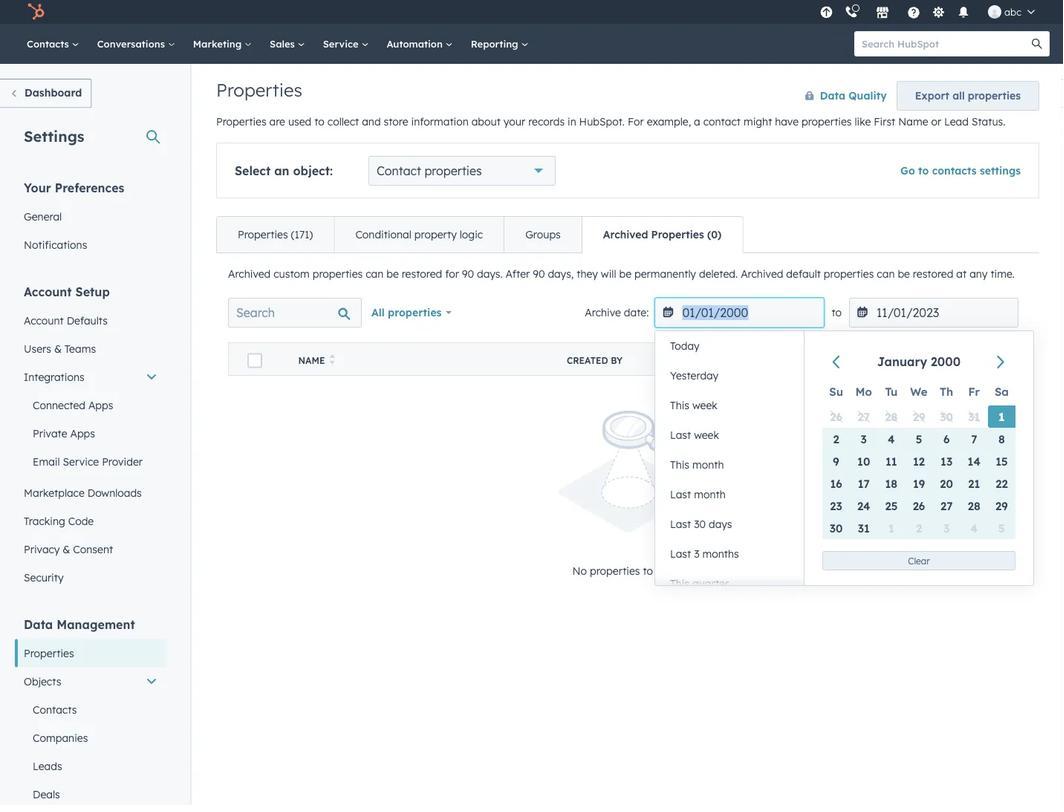 Task type: locate. For each thing, give the bounding box(es) containing it.
29
[[913, 410, 926, 424], [996, 499, 1009, 513]]

last 3 months
[[671, 548, 740, 561]]

31 menu item down 24
[[851, 517, 878, 540]]

settings image
[[933, 6, 946, 20]]

1 horizontal spatial 3 menu item
[[933, 517, 961, 540]]

1 vertical spatial 2 menu item
[[906, 517, 933, 540]]

1 menu item up 8
[[989, 406, 1016, 428]]

this down 'show.'
[[671, 578, 690, 591]]

3 this from the top
[[671, 578, 690, 591]]

contacts link down hubspot link
[[18, 24, 88, 64]]

1 horizontal spatial 5
[[999, 522, 1006, 536]]

0 horizontal spatial service
[[63, 455, 99, 468]]

0 horizontal spatial 30
[[694, 518, 706, 531]]

data inside button
[[821, 89, 846, 102]]

reporting
[[471, 38, 521, 50]]

data for data quality
[[821, 89, 846, 102]]

0 vertical spatial 30 menu item
[[933, 406, 961, 428]]

archived left custom
[[228, 268, 271, 281]]

4 last from the top
[[671, 548, 692, 561]]

0 vertical spatial 31
[[969, 410, 981, 424]]

3 last from the top
[[671, 518, 692, 531]]

object:
[[293, 164, 333, 178]]

apps for connected apps
[[88, 399, 113, 412]]

11 menu item
[[878, 451, 906, 473]]

5 up 12 menu item
[[916, 432, 923, 446]]

this for this month
[[671, 459, 690, 472]]

apps up email service provider at left bottom
[[70, 427, 95, 440]]

last 30 days button
[[656, 510, 804, 540]]

31 for the top '31' menu item
[[969, 410, 981, 424]]

week
[[693, 399, 718, 412], [694, 429, 720, 442]]

month up last 30 days
[[694, 488, 726, 501]]

29 menu item
[[906, 406, 933, 428], [989, 495, 1016, 517]]

data management
[[24, 617, 135, 632]]

go
[[901, 164, 916, 177]]

restored left for
[[402, 268, 443, 281]]

26 for the right '26' 'menu item'
[[913, 499, 926, 513]]

25
[[886, 499, 898, 513]]

tab list containing properties (171)
[[216, 216, 744, 254]]

conditional
[[356, 228, 412, 241]]

27 menu item down mo
[[851, 406, 878, 428]]

0 vertical spatial 5 menu item
[[906, 428, 933, 451]]

1 horizontal spatial 29 menu item
[[989, 495, 1016, 517]]

0 vertical spatial 26
[[831, 410, 843, 424]]

conversations link
[[88, 24, 184, 64]]

export
[[916, 89, 950, 102]]

1 horizontal spatial 1
[[999, 410, 1005, 424]]

29 menu item down 22
[[989, 495, 1016, 517]]

28 menu item down 21
[[961, 495, 989, 517]]

contacts link
[[18, 24, 88, 64], [15, 696, 167, 724]]

0 horizontal spatial 90
[[462, 268, 474, 281]]

27 menu item
[[851, 406, 878, 428], [933, 495, 961, 517]]

31 for the bottommost '31' menu item
[[858, 522, 870, 536]]

0 vertical spatial data
[[821, 89, 846, 102]]

select an object:
[[235, 164, 333, 178]]

0 vertical spatial &
[[54, 342, 62, 355]]

1 can from the left
[[366, 268, 384, 281]]

0 horizontal spatial be
[[387, 268, 399, 281]]

properties inside no properties to show. alert
[[590, 565, 641, 578]]

1 this from the top
[[671, 399, 690, 412]]

28 menu item down tu on the top right
[[878, 406, 906, 428]]

26 menu item
[[823, 406, 851, 428], [906, 495, 933, 517]]

1 vertical spatial 26 menu item
[[906, 495, 933, 517]]

1 up 8
[[999, 410, 1005, 424]]

1 vertical spatial week
[[694, 429, 720, 442]]

19 menu item
[[906, 473, 933, 495]]

companies link
[[15, 724, 167, 753]]

go to contacts settings button
[[901, 164, 1021, 177]]

20
[[941, 477, 954, 491]]

contact
[[704, 115, 741, 128]]

3 inside button
[[694, 548, 700, 561]]

archive
[[585, 306, 621, 319]]

no properties to show. alert
[[228, 406, 1028, 580]]

last inside button
[[671, 518, 692, 531]]

31 menu item up 7
[[961, 406, 989, 428]]

week for this week
[[693, 399, 718, 412]]

28 menu item
[[878, 406, 906, 428], [961, 495, 989, 517]]

to left 'show.'
[[643, 565, 654, 578]]

groups link
[[504, 217, 582, 253]]

this down last week
[[671, 459, 690, 472]]

properties left (0)
[[652, 228, 705, 241]]

quarter
[[693, 578, 729, 591]]

1 horizontal spatial 26 menu item
[[906, 495, 933, 517]]

& for users
[[54, 342, 62, 355]]

hubspot link
[[18, 3, 56, 21]]

1 vertical spatial account
[[24, 314, 64, 327]]

3 menu item up clear 'button' at the right of page
[[933, 517, 961, 540]]

1 vertical spatial 3 menu item
[[933, 517, 961, 540]]

4 menu item
[[878, 428, 906, 451], [961, 517, 989, 540]]

28
[[886, 410, 898, 424], [969, 499, 981, 513]]

0 vertical spatial 2 menu item
[[823, 428, 851, 451]]

time
[[815, 355, 839, 367]]

last inside button
[[671, 548, 692, 561]]

are
[[269, 115, 285, 128]]

1 horizontal spatial restored
[[914, 268, 954, 281]]

to right go
[[919, 164, 930, 177]]

no
[[573, 565, 587, 578]]

2 for left 2 menu item
[[834, 432, 840, 446]]

28 for 28 'menu item' to the top
[[886, 410, 898, 424]]

apps inside private apps link
[[70, 427, 95, 440]]

properties are used to collect and store information about your records in hubspot. for example, a contact might have properties like first name or lead status.
[[216, 115, 1006, 128]]

0 horizontal spatial restored
[[402, 268, 443, 281]]

1 vertical spatial 31
[[858, 522, 870, 536]]

2 horizontal spatial 30
[[941, 410, 954, 424]]

abc
[[1005, 6, 1022, 18]]

deals link
[[15, 781, 167, 806]]

0 vertical spatial week
[[693, 399, 718, 412]]

0 vertical spatial this
[[671, 399, 690, 412]]

1 horizontal spatial can
[[878, 268, 895, 281]]

week inside "last week" button
[[694, 429, 720, 442]]

private apps link
[[15, 420, 167, 448]]

be left at
[[898, 268, 911, 281]]

1 horizontal spatial 31
[[969, 410, 981, 424]]

general
[[24, 210, 62, 223]]

& for privacy
[[63, 543, 70, 556]]

0 horizontal spatial 27
[[858, 410, 870, 424]]

MM/DD/YYYY text field
[[655, 298, 825, 328], [850, 298, 1019, 328]]

last month
[[671, 488, 726, 501]]

90 right for
[[462, 268, 474, 281]]

default
[[787, 268, 821, 281]]

2 up 9
[[834, 432, 840, 446]]

4 menu item down the 21 menu item
[[961, 517, 989, 540]]

archived
[[604, 228, 649, 241], [228, 268, 271, 281], [741, 268, 784, 281], [841, 355, 890, 367]]

account up "users"
[[24, 314, 64, 327]]

29 menu item down 'we'
[[906, 406, 933, 428]]

0 horizontal spatial 29 menu item
[[906, 406, 933, 428]]

1 vertical spatial 3
[[944, 522, 950, 536]]

1 horizontal spatial 3
[[861, 432, 867, 446]]

0 vertical spatial month
[[693, 459, 724, 472]]

0 horizontal spatial 3
[[694, 548, 700, 561]]

5 menu item up "12"
[[906, 428, 933, 451]]

settings
[[981, 164, 1021, 177]]

upgrade image
[[820, 6, 834, 20]]

restored left at
[[914, 268, 954, 281]]

contacts link for conversations link
[[18, 24, 88, 64]]

2 this from the top
[[671, 459, 690, 472]]

0 horizontal spatial 1 menu item
[[878, 517, 906, 540]]

4 up 11 menu item
[[888, 432, 896, 446]]

1 menu item down 25
[[878, 517, 906, 540]]

mm/dd/yyyy text field down at
[[850, 298, 1019, 328]]

data left the quality
[[821, 89, 846, 102]]

27 menu item down 20
[[933, 495, 961, 517]]

2 can from the left
[[878, 268, 895, 281]]

2 restored from the left
[[914, 268, 954, 281]]

1 horizontal spatial 1 menu item
[[989, 406, 1016, 428]]

contacts link for companies link
[[15, 696, 167, 724]]

28 down the 21 menu item
[[969, 499, 981, 513]]

0 horizontal spatial 29
[[913, 410, 926, 424]]

2 account from the top
[[24, 314, 64, 327]]

properties right no
[[590, 565, 641, 578]]

properties up status.
[[969, 89, 1021, 102]]

1 horizontal spatial 31 menu item
[[961, 406, 989, 428]]

29 down 'we'
[[913, 410, 926, 424]]

last down "this month"
[[671, 488, 692, 501]]

1 vertical spatial this
[[671, 459, 690, 472]]

30 up 6 menu item
[[941, 410, 954, 424]]

30 down 23 menu item on the right of page
[[830, 522, 843, 536]]

0 horizontal spatial 2 menu item
[[823, 428, 851, 451]]

account setup element
[[15, 284, 167, 592]]

5 down "22" "menu item"
[[999, 522, 1006, 536]]

defaults
[[67, 314, 108, 327]]

0 horizontal spatial 3 menu item
[[851, 428, 878, 451]]

1 last from the top
[[671, 429, 692, 442]]

this for this quarter
[[671, 578, 690, 591]]

about
[[472, 115, 501, 128]]

0 vertical spatial 4
[[888, 432, 896, 446]]

1 account from the top
[[24, 284, 72, 299]]

name left or
[[899, 115, 929, 128]]

0 vertical spatial service
[[323, 38, 362, 50]]

marketplace
[[24, 487, 85, 500]]

week up "this month"
[[694, 429, 720, 442]]

27 down 20
[[941, 499, 953, 513]]

0 vertical spatial 4 menu item
[[878, 428, 906, 451]]

1 vertical spatial 26
[[913, 499, 926, 513]]

1 horizontal spatial 4 menu item
[[961, 517, 989, 540]]

properties up objects on the bottom left
[[24, 647, 74, 660]]

email service provider
[[33, 455, 143, 468]]

10
[[858, 455, 871, 469]]

service down private apps link
[[63, 455, 99, 468]]

information
[[412, 115, 469, 128]]

account inside 'link'
[[24, 314, 64, 327]]

service right sales link
[[323, 38, 362, 50]]

0 horizontal spatial 28
[[886, 410, 898, 424]]

22
[[996, 477, 1009, 491]]

30 menu item down 23
[[823, 517, 851, 540]]

this quarter button
[[656, 569, 804, 599]]

1 vertical spatial &
[[63, 543, 70, 556]]

1 down 25
[[889, 522, 895, 536]]

29 down "22" "menu item"
[[996, 499, 1009, 513]]

90 right "after"
[[533, 268, 545, 281]]

marketing
[[193, 38, 245, 50]]

&
[[54, 342, 62, 355], [63, 543, 70, 556]]

0 vertical spatial 31 menu item
[[961, 406, 989, 428]]

notifications button
[[952, 0, 977, 24]]

30 left days
[[694, 518, 706, 531]]

be down conditional
[[387, 268, 399, 281]]

logic
[[460, 228, 483, 241]]

months
[[703, 548, 740, 561]]

last inside button
[[671, 429, 692, 442]]

3 left months
[[694, 548, 700, 561]]

tab panel
[[216, 253, 1040, 622]]

0 vertical spatial 27
[[858, 410, 870, 424]]

time.
[[991, 268, 1016, 281]]

27 for left 27 menu item
[[858, 410, 870, 424]]

name left press to sort. element
[[298, 355, 325, 367]]

apps down integrations button
[[88, 399, 113, 412]]

data for data management
[[24, 617, 53, 632]]

29 for 29 menu item to the right
[[996, 499, 1009, 513]]

13 menu item
[[933, 451, 961, 473]]

24 menu item
[[851, 495, 878, 517]]

properties right all
[[388, 306, 442, 319]]

notifications image
[[958, 7, 971, 20]]

31 up 7
[[969, 410, 981, 424]]

26 menu item down 19 on the right bottom
[[906, 495, 933, 517]]

1 vertical spatial 1
[[889, 522, 895, 536]]

service inside account setup 'element'
[[63, 455, 99, 468]]

can
[[366, 268, 384, 281], [878, 268, 895, 281]]

properties left the are
[[216, 115, 267, 128]]

teams
[[65, 342, 96, 355]]

18 menu item
[[878, 473, 906, 495]]

0 horizontal spatial 4
[[888, 432, 896, 446]]

last up 'show.'
[[671, 548, 692, 561]]

dashboard link
[[0, 79, 92, 108]]

Search HubSpot search field
[[855, 31, 1037, 57]]

28 down tu on the top right
[[886, 410, 898, 424]]

time archived button
[[797, 343, 1028, 376]]

0 vertical spatial 3 menu item
[[851, 428, 878, 451]]

1 horizontal spatial name
[[899, 115, 929, 128]]

31 down 24
[[858, 522, 870, 536]]

1 vertical spatial contacts link
[[15, 696, 167, 724]]

search button
[[1025, 31, 1050, 57]]

next month image
[[993, 355, 1010, 371]]

custom
[[274, 268, 310, 281]]

this week
[[671, 399, 718, 412]]

23
[[831, 499, 843, 513]]

properties link
[[15, 640, 167, 668]]

connected
[[33, 399, 86, 412]]

3 up 10 menu item
[[861, 432, 867, 446]]

properties inside all properties 'popup button'
[[388, 306, 442, 319]]

1 vertical spatial apps
[[70, 427, 95, 440]]

0 horizontal spatial 28 menu item
[[878, 406, 906, 428]]

properties down "information"
[[425, 164, 482, 178]]

16 menu item
[[823, 473, 851, 495]]

last 3 months button
[[656, 540, 804, 569]]

month for last month
[[694, 488, 726, 501]]

2 vertical spatial this
[[671, 578, 690, 591]]

contact properties
[[377, 164, 482, 178]]

10 menu item
[[851, 451, 878, 473]]

1 horizontal spatial 28 menu item
[[961, 495, 989, 517]]

2 menu item
[[823, 428, 851, 451], [906, 517, 933, 540]]

month inside 'button'
[[693, 459, 724, 472]]

name inside name button
[[298, 355, 325, 367]]

last down last month
[[671, 518, 692, 531]]

5
[[916, 432, 923, 446], [999, 522, 1006, 536]]

today
[[671, 340, 700, 353]]

1 vertical spatial 5 menu item
[[989, 517, 1016, 540]]

4 menu item up "11" at the bottom of the page
[[878, 428, 906, 451]]

2 up clear
[[917, 522, 923, 536]]

descending sort. press to sort ascending. element
[[894, 355, 900, 367]]

objects
[[24, 675, 61, 688]]

12 menu item
[[906, 451, 933, 473]]

0 horizontal spatial can
[[366, 268, 384, 281]]

3 up clear 'button' at the right of page
[[944, 522, 950, 536]]

1 vertical spatial service
[[63, 455, 99, 468]]

5 menu item
[[906, 428, 933, 451], [989, 517, 1016, 540]]

1 horizontal spatial 27
[[941, 499, 953, 513]]

this down "yesterday"
[[671, 399, 690, 412]]

data quality button
[[790, 81, 888, 111]]

apps inside connected apps link
[[88, 399, 113, 412]]

mm/dd/yyyy text field up today button
[[655, 298, 825, 328]]

26 down 19 menu item
[[913, 499, 926, 513]]

data down security
[[24, 617, 53, 632]]

we
[[911, 385, 928, 399]]

30 menu item up 6 at the right bottom
[[933, 406, 961, 428]]

0 horizontal spatial data
[[24, 617, 53, 632]]

30 inside button
[[694, 518, 706, 531]]

2 vertical spatial 3
[[694, 548, 700, 561]]

0 horizontal spatial 5
[[916, 432, 923, 446]]

tu
[[886, 385, 898, 399]]

17
[[858, 477, 870, 491]]

0 horizontal spatial 26
[[831, 410, 843, 424]]

5 menu item down "22" "menu item"
[[989, 517, 1016, 540]]

press to sort. image
[[330, 355, 335, 365]]

at
[[957, 268, 967, 281]]

& right privacy
[[63, 543, 70, 556]]

0 vertical spatial apps
[[88, 399, 113, 412]]

month inside "button"
[[694, 488, 726, 501]]

apps for private apps
[[70, 427, 95, 440]]

1 menu item
[[989, 406, 1016, 428], [878, 517, 906, 540]]

1 vertical spatial data
[[24, 617, 53, 632]]

0 horizontal spatial 31 menu item
[[851, 517, 878, 540]]

1 horizontal spatial 90
[[533, 268, 545, 281]]

properties inside export all properties button
[[969, 89, 1021, 102]]

0 horizontal spatial 31
[[858, 522, 870, 536]]

account up account defaults
[[24, 284, 72, 299]]

your
[[504, 115, 526, 128]]

properties
[[216, 79, 302, 101], [216, 115, 267, 128], [238, 228, 288, 241], [652, 228, 705, 241], [24, 647, 74, 660]]

week inside this week button
[[693, 399, 718, 412]]

last down the this week
[[671, 429, 692, 442]]

3 menu item
[[851, 428, 878, 451], [933, 517, 961, 540]]

27 down mo
[[858, 410, 870, 424]]

management
[[57, 617, 135, 632]]

1 vertical spatial 5
[[999, 522, 1006, 536]]

week up last week
[[693, 399, 718, 412]]

& right "users"
[[54, 342, 62, 355]]

0 vertical spatial 5
[[916, 432, 923, 446]]

1 horizontal spatial service
[[323, 38, 362, 50]]

privacy & consent link
[[15, 536, 167, 564]]

a
[[694, 115, 701, 128]]

contacts link up companies
[[15, 696, 167, 724]]

to inside alert
[[643, 565, 654, 578]]

properties down data quality button
[[802, 115, 852, 128]]

4 down the 21 menu item
[[971, 522, 978, 536]]

26 menu item down the su at top
[[823, 406, 851, 428]]

integrations button
[[15, 363, 167, 391]]

15 menu item
[[989, 451, 1016, 473]]

30 menu item
[[933, 406, 961, 428], [823, 517, 851, 540]]

descending sort. press to sort ascending. image
[[894, 355, 900, 365]]

0 horizontal spatial 2
[[834, 432, 840, 446]]

last
[[671, 429, 692, 442], [671, 488, 692, 501], [671, 518, 692, 531], [671, 548, 692, 561]]

1 vertical spatial name
[[298, 355, 325, 367]]

connected apps
[[33, 399, 113, 412]]

month up last month
[[693, 459, 724, 472]]

23 menu item
[[823, 495, 851, 517]]

this month
[[671, 459, 724, 472]]

this inside 'button'
[[671, 459, 690, 472]]

2 menu item up 9
[[823, 428, 851, 451]]

1 horizontal spatial 5 menu item
[[989, 517, 1016, 540]]

downloads
[[88, 487, 142, 500]]

& inside 'link'
[[54, 342, 62, 355]]

31 menu item
[[961, 406, 989, 428], [851, 517, 878, 540]]

1 vertical spatial month
[[694, 488, 726, 501]]

select
[[235, 164, 271, 178]]

store
[[384, 115, 409, 128]]

9 menu item
[[823, 451, 851, 473]]

6 menu item
[[933, 428, 961, 451]]

27 for the bottommost 27 menu item
[[941, 499, 953, 513]]

0 vertical spatial 28
[[886, 410, 898, 424]]

last inside "button"
[[671, 488, 692, 501]]

sales link
[[261, 24, 314, 64]]

contacts down hubspot link
[[27, 38, 72, 50]]

1 horizontal spatial 2
[[917, 522, 923, 536]]

0 vertical spatial 26 menu item
[[823, 406, 851, 428]]

tab list
[[216, 216, 744, 254]]

26 down the su at top
[[831, 410, 843, 424]]

2 menu item up clear
[[906, 517, 933, 540]]

2 last from the top
[[671, 488, 692, 501]]

0 vertical spatial 27 menu item
[[851, 406, 878, 428]]

1 horizontal spatial 27 menu item
[[933, 495, 961, 517]]

archive date:
[[585, 306, 649, 319]]

0 vertical spatial 2
[[834, 432, 840, 446]]

0 vertical spatial account
[[24, 284, 72, 299]]

0 horizontal spatial mm/dd/yyyy text field
[[655, 298, 825, 328]]

be right will
[[620, 268, 632, 281]]

contacts up companies
[[33, 704, 77, 717]]

2 be from the left
[[620, 268, 632, 281]]

properties inside the contact properties popup button
[[425, 164, 482, 178]]



Task type: vqa. For each thing, say whether or not it's contained in the screenshot.
the leftmost the Press to sort. ICON
no



Task type: describe. For each thing, give the bounding box(es) containing it.
21 menu item
[[961, 473, 989, 495]]

month for this month
[[693, 459, 724, 472]]

20 menu item
[[933, 473, 961, 495]]

previous month image
[[830, 355, 846, 371]]

1 mm/dd/yyyy text field from the left
[[655, 298, 825, 328]]

users
[[24, 342, 51, 355]]

26 for the leftmost '26' 'menu item'
[[831, 410, 843, 424]]

0 vertical spatial contacts
[[27, 38, 72, 50]]

12
[[914, 455, 926, 469]]

0 vertical spatial 3
[[861, 432, 867, 446]]

objects button
[[15, 668, 167, 696]]

name button
[[281, 343, 549, 376]]

0 horizontal spatial 5 menu item
[[906, 428, 933, 451]]

your preferences element
[[15, 180, 167, 259]]

press to sort. element
[[330, 355, 335, 367]]

code
[[68, 515, 94, 528]]

lead
[[945, 115, 969, 128]]

general link
[[15, 203, 167, 231]]

account for account defaults
[[24, 314, 64, 327]]

hubspot image
[[27, 3, 45, 21]]

or
[[932, 115, 942, 128]]

notifications
[[24, 238, 87, 251]]

export all properties
[[916, 89, 1021, 102]]

properties left (171)
[[238, 228, 288, 241]]

to right used
[[315, 115, 325, 128]]

leads
[[33, 760, 62, 773]]

2 for 2 menu item to the right
[[917, 522, 923, 536]]

account defaults
[[24, 314, 108, 327]]

1 horizontal spatial 4
[[971, 522, 978, 536]]

fr
[[969, 385, 981, 399]]

last month button
[[656, 480, 804, 510]]

archived up archived custom properties can be restored for 90 days. after 90 days, they will be permanently deleted. archived default properties can be restored at any time.
[[604, 228, 649, 241]]

properties right the default
[[824, 268, 875, 281]]

privacy
[[24, 543, 60, 556]]

22 menu item
[[989, 473, 1016, 495]]

hubspot.
[[580, 115, 625, 128]]

properties inside the data management element
[[24, 647, 74, 660]]

2 90 from the left
[[533, 268, 545, 281]]

last for last 3 months
[[671, 548, 692, 561]]

2 horizontal spatial 3
[[944, 522, 950, 536]]

5 for bottom 5 menu item
[[999, 522, 1006, 536]]

1 be from the left
[[387, 268, 399, 281]]

1 vertical spatial 31 menu item
[[851, 517, 878, 540]]

29 for the topmost 29 menu item
[[913, 410, 926, 424]]

7 menu item
[[961, 428, 989, 451]]

0 vertical spatial 28 menu item
[[878, 406, 906, 428]]

last for last week
[[671, 429, 692, 442]]

17 menu item
[[851, 473, 878, 495]]

0 vertical spatial 1
[[999, 410, 1005, 424]]

groups
[[526, 228, 561, 241]]

1 vertical spatial 27 menu item
[[933, 495, 961, 517]]

(0)
[[708, 228, 722, 241]]

14
[[968, 455, 981, 469]]

properties right custom
[[313, 268, 363, 281]]

email service provider link
[[15, 448, 167, 476]]

an
[[274, 164, 290, 178]]

security link
[[15, 564, 167, 592]]

3 be from the left
[[898, 268, 911, 281]]

25 menu item
[[878, 495, 906, 517]]

today button
[[656, 332, 804, 361]]

9
[[834, 455, 840, 469]]

automation link
[[378, 24, 462, 64]]

contact
[[377, 164, 421, 178]]

like
[[855, 115, 872, 128]]

account setup
[[24, 284, 110, 299]]

1 vertical spatial 28 menu item
[[961, 495, 989, 517]]

any
[[970, 268, 988, 281]]

th
[[940, 385, 954, 399]]

this quarter
[[671, 578, 729, 591]]

1 horizontal spatial 30 menu item
[[933, 406, 961, 428]]

tab panel containing archived custom properties can be restored for 90 days. after 90 days, they will be permanently deleted. archived default properties can be restored at any time.
[[216, 253, 1040, 622]]

january 2000
[[878, 355, 961, 369]]

last week
[[671, 429, 720, 442]]

1 horizontal spatial 2 menu item
[[906, 517, 933, 540]]

conversations
[[97, 38, 168, 50]]

properties up the are
[[216, 79, 302, 101]]

gary orlando image
[[989, 5, 1002, 19]]

1 restored from the left
[[402, 268, 443, 281]]

1 horizontal spatial 30
[[830, 522, 843, 536]]

yesterday
[[671, 369, 719, 382]]

archived inside button
[[841, 355, 890, 367]]

might
[[744, 115, 773, 128]]

14 menu item
[[961, 451, 989, 473]]

will
[[601, 268, 617, 281]]

settings
[[24, 127, 84, 145]]

no properties to show.
[[573, 565, 684, 578]]

days
[[709, 518, 733, 531]]

this for this week
[[671, 399, 690, 412]]

last 30 days
[[671, 518, 733, 531]]

account for account setup
[[24, 284, 72, 299]]

0 vertical spatial name
[[899, 115, 929, 128]]

archived left the default
[[741, 268, 784, 281]]

to up time on the right top
[[832, 306, 842, 319]]

show.
[[656, 565, 684, 578]]

have
[[776, 115, 799, 128]]

0 horizontal spatial 4 menu item
[[878, 428, 906, 451]]

0 vertical spatial 29 menu item
[[906, 406, 933, 428]]

24
[[858, 499, 871, 513]]

0 horizontal spatial 27 menu item
[[851, 406, 878, 428]]

date:
[[624, 306, 649, 319]]

last for last month
[[671, 488, 692, 501]]

marketplaces button
[[868, 0, 899, 24]]

data management element
[[15, 617, 167, 806]]

Search archived properties search field
[[228, 298, 362, 328]]

1 vertical spatial 1 menu item
[[878, 517, 906, 540]]

1 vertical spatial 30 menu item
[[823, 517, 851, 540]]

contacts inside the data management element
[[33, 704, 77, 717]]

all properties
[[372, 306, 442, 319]]

abc menu
[[816, 0, 1046, 24]]

tracking
[[24, 515, 65, 528]]

setup
[[75, 284, 110, 299]]

1 90 from the left
[[462, 268, 474, 281]]

help image
[[908, 7, 921, 20]]

notifications link
[[15, 231, 167, 259]]

0 horizontal spatial 26 menu item
[[823, 406, 851, 428]]

su
[[830, 385, 844, 399]]

0 horizontal spatial 1
[[889, 522, 895, 536]]

7
[[972, 432, 978, 446]]

(171)
[[291, 228, 313, 241]]

status.
[[972, 115, 1006, 128]]

all
[[953, 89, 965, 102]]

archived properties (0)
[[604, 228, 722, 241]]

your
[[24, 180, 51, 195]]

calling icon image
[[845, 6, 859, 19]]

privacy & consent
[[24, 543, 113, 556]]

tracking code link
[[15, 507, 167, 536]]

contact properties button
[[369, 156, 556, 186]]

consent
[[73, 543, 113, 556]]

28 for the bottommost 28 'menu item'
[[969, 499, 981, 513]]

contacts
[[933, 164, 977, 177]]

2 mm/dd/yyyy text field from the left
[[850, 298, 1019, 328]]

18
[[886, 477, 898, 491]]

property
[[415, 228, 457, 241]]

week for last week
[[694, 429, 720, 442]]

marketing link
[[184, 24, 261, 64]]

account defaults link
[[15, 307, 167, 335]]

dashboard
[[25, 86, 82, 99]]

property type button
[[644, 343, 797, 376]]

marketplaces image
[[877, 7, 890, 20]]

13
[[941, 455, 953, 469]]

yesterday button
[[656, 361, 804, 391]]

last for last 30 days
[[671, 518, 692, 531]]

sales
[[270, 38, 298, 50]]

permanently
[[635, 268, 697, 281]]

search image
[[1033, 39, 1043, 49]]

8 menu item
[[989, 428, 1016, 451]]

first
[[874, 115, 896, 128]]

5 for the left 5 menu item
[[916, 432, 923, 446]]



